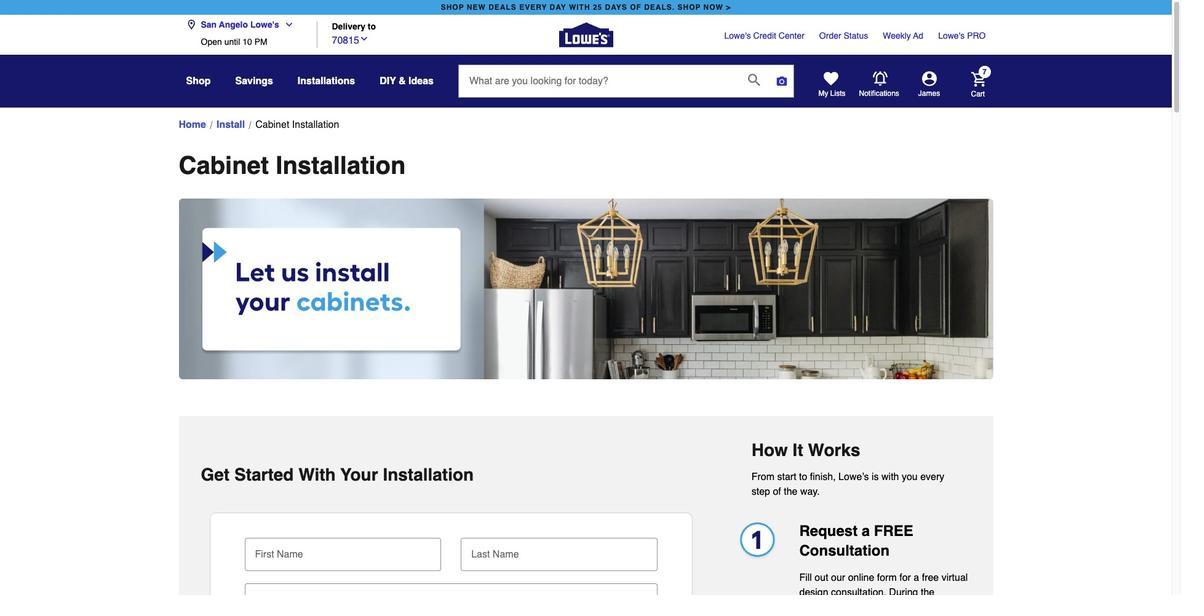 Task type: describe. For each thing, give the bounding box(es) containing it.
address1 text field
[[250, 584, 653, 596]]

online
[[848, 573, 875, 584]]

0 vertical spatial cabinet installation
[[256, 119, 339, 130]]

&
[[399, 76, 406, 87]]

location image
[[186, 20, 196, 30]]

2 shop from the left
[[678, 3, 701, 12]]

savings button
[[235, 70, 273, 92]]

25
[[593, 3, 603, 12]]

step
[[752, 487, 771, 498]]

fill out our online form for a free virtual design consultation. during th
[[800, 573, 978, 596]]

fill
[[800, 573, 812, 584]]

open until 10 pm
[[201, 37, 268, 47]]

cart
[[971, 90, 985, 98]]

is
[[872, 472, 879, 483]]

status
[[844, 31, 869, 41]]

get
[[201, 465, 230, 485]]

lowe's for lowe's pro
[[939, 31, 965, 41]]

1 vertical spatial installation
[[276, 151, 406, 180]]

70815
[[332, 35, 359, 46]]

center
[[779, 31, 805, 41]]

shop new deals every day with 25 days of deals. shop now >
[[441, 3, 731, 12]]

chevron down image inside the 70815 'button'
[[359, 34, 369, 43]]

0 vertical spatial installation
[[292, 119, 339, 130]]

san
[[201, 20, 217, 30]]

10
[[243, 37, 252, 47]]

shop new deals every day with 25 days of deals. shop now > link
[[439, 0, 734, 15]]

our
[[832, 573, 846, 584]]

FirstName text field
[[250, 538, 436, 565]]

day
[[550, 3, 567, 12]]

diy & ideas button
[[380, 70, 434, 92]]

weekly ad
[[883, 31, 924, 41]]

during
[[890, 588, 919, 596]]

delivery
[[332, 22, 366, 32]]

order status
[[820, 31, 869, 41]]

camera image
[[776, 75, 788, 87]]

every
[[921, 472, 945, 483]]

design
[[800, 588, 829, 596]]

search image
[[748, 74, 761, 86]]

weekly
[[883, 31, 911, 41]]

how it works
[[752, 440, 861, 460]]

started
[[234, 465, 294, 485]]

shop
[[186, 76, 211, 87]]

shop button
[[186, 70, 211, 92]]

now
[[704, 3, 724, 12]]

1 vertical spatial cabinet
[[179, 151, 269, 180]]

2 vertical spatial installation
[[383, 465, 474, 485]]

with
[[882, 472, 899, 483]]

weekly ad link
[[883, 30, 924, 42]]

james
[[919, 89, 941, 98]]

of
[[773, 487, 781, 498]]

diy
[[380, 76, 396, 87]]

to inside from start to finish, lowe's is with you every step of the way.
[[799, 472, 808, 483]]

of
[[630, 3, 642, 12]]

let us install your cabinets. image
[[179, 199, 994, 380]]

way.
[[801, 487, 820, 498]]

the
[[784, 487, 798, 498]]

james button
[[900, 71, 959, 98]]

free
[[874, 523, 914, 540]]

0 vertical spatial to
[[368, 22, 376, 32]]

with
[[299, 465, 336, 485]]

lowe's pro
[[939, 31, 986, 41]]

lowe's for lowe's credit center
[[725, 31, 751, 41]]

lowe's pro link
[[939, 30, 986, 42]]

ad
[[914, 31, 924, 41]]

lowe's credit center link
[[725, 30, 805, 42]]

cabinet installation link
[[256, 118, 339, 132]]

request a free consultation
[[800, 523, 914, 560]]

pm
[[255, 37, 268, 47]]

free
[[922, 573, 939, 584]]

a inside request a free consultation
[[862, 523, 870, 540]]

get started with your installation
[[201, 465, 474, 485]]

Search Query text field
[[459, 65, 739, 97]]

install link
[[217, 118, 245, 132]]

angelo
[[219, 20, 248, 30]]

with
[[569, 3, 591, 12]]

credit
[[754, 31, 777, 41]]

virtual
[[942, 573, 968, 584]]

lowe's home improvement lists image
[[824, 71, 839, 86]]

an icon of the number one. image
[[734, 522, 780, 563]]



Task type: locate. For each thing, give the bounding box(es) containing it.
1 horizontal spatial lowe's
[[725, 31, 751, 41]]

deals
[[489, 3, 517, 12]]

1 vertical spatial cabinet installation
[[179, 151, 406, 180]]

order
[[820, 31, 842, 41]]

notifications
[[859, 89, 900, 98]]

my lists link
[[819, 71, 846, 98]]

1 shop from the left
[[441, 3, 464, 12]]

1 horizontal spatial shop
[[678, 3, 701, 12]]

shop left new
[[441, 3, 464, 12]]

your
[[340, 465, 378, 485]]

shop
[[441, 3, 464, 12], [678, 3, 701, 12]]

you
[[902, 472, 918, 483]]

how
[[752, 440, 788, 460]]

0 horizontal spatial lowe's
[[250, 20, 279, 30]]

cabinet right install
[[256, 119, 289, 130]]

installations
[[298, 76, 355, 87]]

consultation.
[[832, 588, 887, 596]]

installation
[[292, 119, 339, 130], [276, 151, 406, 180], [383, 465, 474, 485]]

lowe's
[[839, 472, 869, 483]]

from start to finish, lowe's is with you every step of the way.
[[752, 472, 945, 498]]

to right delivery
[[368, 22, 376, 32]]

chevron down image
[[279, 20, 294, 30], [359, 34, 369, 43]]

0 vertical spatial cabinet
[[256, 119, 289, 130]]

my
[[819, 89, 829, 98]]

cabinet down install link
[[179, 151, 269, 180]]

a right for
[[914, 573, 920, 584]]

to
[[368, 22, 376, 32], [799, 472, 808, 483]]

to up the way.
[[799, 472, 808, 483]]

shop left the now
[[678, 3, 701, 12]]

out
[[815, 573, 829, 584]]

for
[[900, 573, 911, 584]]

LastName text field
[[466, 538, 653, 565]]

a left free
[[862, 523, 870, 540]]

0 vertical spatial chevron down image
[[279, 20, 294, 30]]

home
[[179, 119, 206, 130]]

0 horizontal spatial chevron down image
[[279, 20, 294, 30]]

days
[[605, 3, 628, 12]]

0 horizontal spatial a
[[862, 523, 870, 540]]

cabinet installation down installations button at the top left
[[256, 119, 339, 130]]

lowe's credit center
[[725, 31, 805, 41]]

finish,
[[810, 472, 836, 483]]

1 horizontal spatial a
[[914, 573, 920, 584]]

1 vertical spatial chevron down image
[[359, 34, 369, 43]]

lowe's left the credit
[[725, 31, 751, 41]]

works
[[808, 440, 861, 460]]

chevron down image inside san angelo lowe's 'button'
[[279, 20, 294, 30]]

7
[[983, 68, 987, 77]]

a inside fill out our online form for a free virtual design consultation. during th
[[914, 573, 920, 584]]

it
[[793, 440, 804, 460]]

open
[[201, 37, 222, 47]]

cabinet
[[256, 119, 289, 130], [179, 151, 269, 180]]

lowe's home improvement notification center image
[[873, 71, 888, 86]]

lowe's
[[250, 20, 279, 30], [725, 31, 751, 41], [939, 31, 965, 41]]

2 horizontal spatial lowe's
[[939, 31, 965, 41]]

0 vertical spatial a
[[862, 523, 870, 540]]

consultation
[[800, 543, 890, 560]]

ideas
[[409, 76, 434, 87]]

1 vertical spatial to
[[799, 472, 808, 483]]

delivery to
[[332, 22, 376, 32]]

home link
[[179, 118, 206, 132]]

lowe's left pro
[[939, 31, 965, 41]]

san angelo lowe's
[[201, 20, 279, 30]]

cabinet installation down cabinet installation link
[[179, 151, 406, 180]]

>
[[726, 3, 731, 12]]

from
[[752, 472, 775, 483]]

pro
[[968, 31, 986, 41]]

None search field
[[458, 65, 795, 109]]

deals.
[[644, 3, 675, 12]]

request
[[800, 523, 858, 540]]

a
[[862, 523, 870, 540], [914, 573, 920, 584]]

savings
[[235, 76, 273, 87]]

1 horizontal spatial chevron down image
[[359, 34, 369, 43]]

lowe's up pm
[[250, 20, 279, 30]]

until
[[224, 37, 240, 47]]

0 horizontal spatial to
[[368, 22, 376, 32]]

start
[[778, 472, 797, 483]]

san angelo lowe's button
[[186, 12, 299, 37]]

lowe's home improvement cart image
[[971, 72, 986, 86]]

lists
[[831, 89, 846, 98]]

my lists
[[819, 89, 846, 98]]

1 horizontal spatial to
[[799, 472, 808, 483]]

order status link
[[820, 30, 869, 42]]

cabinet installation
[[256, 119, 339, 130], [179, 151, 406, 180]]

1 vertical spatial a
[[914, 573, 920, 584]]

chevron down image right angelo
[[279, 20, 294, 30]]

0 horizontal spatial shop
[[441, 3, 464, 12]]

installations button
[[298, 70, 355, 92]]

lowe's home improvement logo image
[[559, 8, 613, 62]]

new
[[467, 3, 486, 12]]

70815 button
[[332, 32, 369, 48]]

form
[[877, 573, 897, 584]]

chevron down image down the delivery to
[[359, 34, 369, 43]]

cabinet inside cabinet installation link
[[256, 119, 289, 130]]

install
[[217, 119, 245, 130]]

lowe's inside 'button'
[[250, 20, 279, 30]]

every
[[520, 3, 547, 12]]

diy & ideas
[[380, 76, 434, 87]]



Task type: vqa. For each thing, say whether or not it's contained in the screenshot.
return on the right of the page
no



